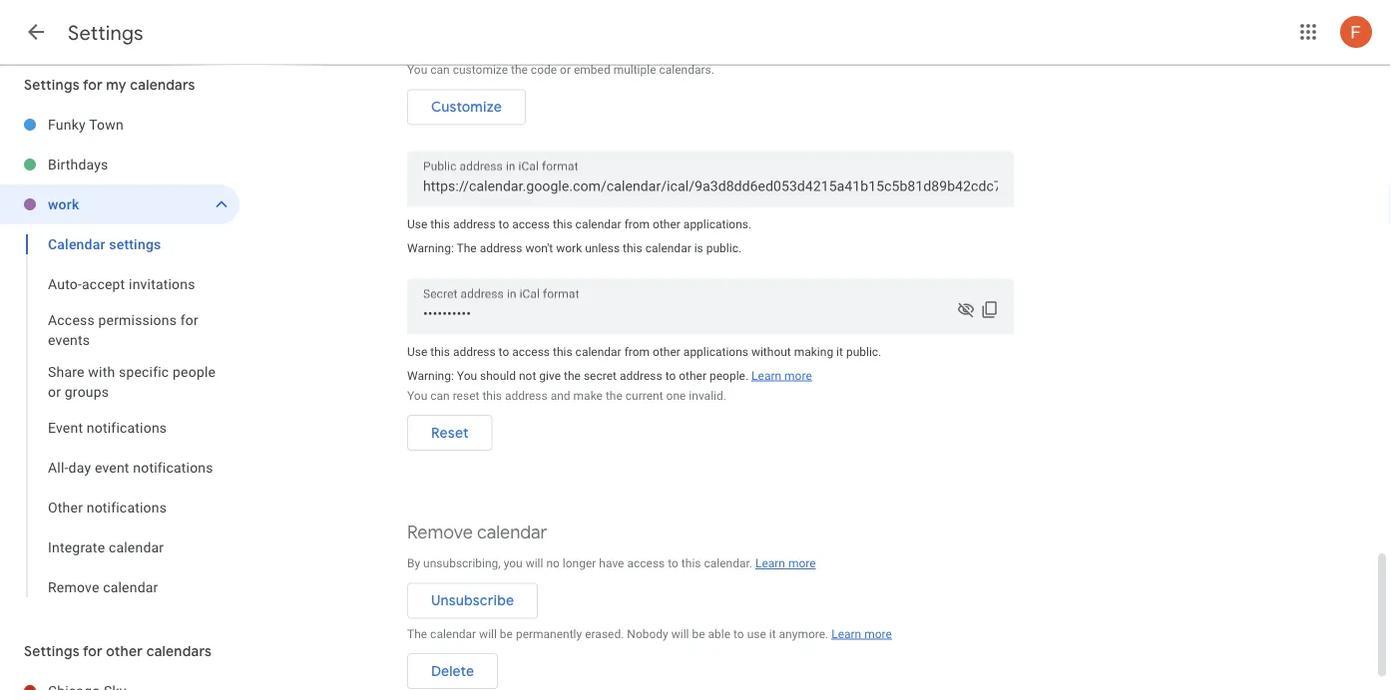 Task type: describe. For each thing, give the bounding box(es) containing it.
auto-accept invitations
[[48, 276, 195, 292]]

funky town
[[48, 116, 124, 133]]

you can reset this address and make the current one invalid.
[[407, 389, 727, 403]]

permissions
[[98, 312, 177, 328]]

calendar down integrate calendar
[[103, 579, 158, 596]]

applications.
[[684, 217, 752, 231]]

permanently
[[516, 627, 582, 641]]

use
[[747, 627, 766, 641]]

calendar up you
[[477, 522, 547, 545]]

other up chicago sky tree item
[[106, 643, 143, 661]]

birthdays
[[48, 156, 108, 173]]

make
[[574, 389, 603, 403]]

you for reset
[[407, 389, 428, 403]]

embed
[[574, 63, 611, 77]]

can for reset
[[430, 389, 450, 403]]

2 vertical spatial more
[[865, 627, 892, 641]]

calendars.
[[659, 63, 715, 77]]

work inside use this address to access this calendar from other applications. warning: the address won't work unless this calendar is public.
[[556, 241, 582, 255]]

0 vertical spatial the
[[511, 63, 528, 77]]

warning: inside use this address to access this calendar from other applications without making it public. warning: you should not give the secret address to other people. learn more
[[407, 369, 454, 383]]

and
[[551, 389, 571, 403]]

calendar settings
[[48, 236, 161, 253]]

settings for my calendars tree
[[0, 105, 240, 608]]

longer
[[563, 557, 596, 571]]

calendar left is
[[646, 241, 692, 255]]

settings for settings for other calendars
[[24, 643, 80, 661]]

event notifications
[[48, 420, 167, 436]]

my
[[106, 76, 127, 94]]

with
[[88, 364, 115, 380]]

all-
[[48, 460, 68, 476]]

share
[[48, 364, 85, 380]]

settings for settings for my calendars
[[24, 76, 80, 94]]

multiple
[[614, 63, 656, 77]]

more inside use this address to access this calendar from other applications without making it public. warning: you should not give the secret address to other people. learn more
[[785, 369, 812, 383]]

it for public.
[[837, 345, 843, 359]]

for for my
[[83, 76, 103, 94]]

reset button
[[407, 409, 493, 457]]

chicago sky tree item
[[0, 672, 240, 691]]

no
[[546, 557, 560, 571]]

calendar up unless
[[576, 217, 622, 231]]

by unsubscribing, you will no longer have access to this calendar. learn more
[[407, 557, 816, 571]]

applications
[[684, 345, 749, 359]]

have
[[599, 557, 624, 571]]

invalid.
[[689, 389, 727, 403]]

other up 'one'
[[653, 345, 681, 359]]

0 vertical spatial learn more link
[[752, 369, 812, 383]]

secret
[[584, 369, 617, 383]]

can for customize
[[430, 63, 450, 77]]

1 vertical spatial notifications
[[133, 460, 213, 476]]

the inside use this address to access this calendar from other applications without making it public. warning: you should not give the secret address to other people. learn more
[[564, 369, 581, 383]]

calendars for settings for other calendars
[[146, 643, 212, 661]]

unsubscribe
[[431, 592, 514, 610]]

you for customize
[[407, 63, 428, 77]]

go back image
[[24, 20, 48, 44]]

reset
[[453, 389, 480, 403]]

use this address to access this calendar from other applications. warning: the address won't work unless this calendar is public.
[[407, 217, 752, 255]]

calendar down other notifications
[[109, 540, 164, 556]]

1 vertical spatial more
[[789, 557, 816, 571]]

customize
[[453, 63, 508, 77]]

1 vertical spatial learn
[[756, 557, 786, 571]]

public. inside use this address to access this calendar from other applications without making it public. warning: you should not give the secret address to other people. learn more
[[846, 345, 882, 359]]

remove inside group
[[48, 579, 99, 596]]

you inside use this address to access this calendar from other applications without making it public. warning: you should not give the secret address to other people. learn more
[[457, 369, 477, 383]]

or inside the share with specific people or groups
[[48, 384, 61, 400]]

nobody
[[627, 627, 669, 641]]

integrate calendar
[[48, 540, 164, 556]]

it for anymore.
[[769, 627, 776, 641]]

unsubscribe button
[[407, 577, 538, 625]]

other notifications
[[48, 500, 167, 516]]

delete
[[431, 663, 474, 681]]

calendar up delete "button"
[[430, 627, 476, 641]]

other inside use this address to access this calendar from other applications. warning: the address won't work unless this calendar is public.
[[653, 217, 681, 231]]

current
[[626, 389, 663, 403]]

the calendar will be permanently erased. nobody will be able to use it anymore. learn more
[[407, 627, 892, 641]]

groups
[[65, 384, 109, 400]]



Task type: vqa. For each thing, say whether or not it's contained in the screenshot.
april 3 element
no



Task type: locate. For each thing, give the bounding box(es) containing it.
the left won't
[[457, 241, 477, 255]]

remove calendar up unsubscribing,
[[407, 522, 547, 545]]

0 vertical spatial remove calendar
[[407, 522, 547, 545]]

1 vertical spatial the
[[564, 369, 581, 383]]

unsubscribing,
[[423, 557, 501, 571]]

1 vertical spatial warning:
[[407, 369, 454, 383]]

from for applications
[[625, 345, 650, 359]]

for down invitations on the left top
[[180, 312, 199, 328]]

can left customize
[[430, 63, 450, 77]]

funky town tree item
[[0, 105, 240, 145]]

2 horizontal spatial the
[[606, 389, 623, 403]]

remove calendar down integrate calendar
[[48, 579, 158, 596]]

able
[[708, 627, 731, 641]]

notifications for event notifications
[[87, 420, 167, 436]]

1 horizontal spatial it
[[837, 345, 843, 359]]

can left reset
[[430, 389, 450, 403]]

not
[[519, 369, 536, 383]]

work link
[[48, 185, 204, 225]]

1 horizontal spatial the
[[457, 241, 477, 255]]

for inside access permissions for events
[[180, 312, 199, 328]]

2 vertical spatial access
[[627, 557, 665, 571]]

settings up the settings for my calendars
[[68, 20, 144, 45]]

calendars
[[130, 76, 195, 94], [146, 643, 212, 661]]

use for use this address to access this calendar from other applications without making it public. warning: you should not give the secret address to other people. learn more
[[407, 345, 428, 359]]

2 warning: from the top
[[407, 369, 454, 383]]

delete button
[[407, 648, 498, 691]]

0 vertical spatial public.
[[707, 241, 742, 255]]

0 vertical spatial more
[[785, 369, 812, 383]]

the up you can reset this address and make the current one invalid.
[[564, 369, 581, 383]]

2 be from the left
[[692, 627, 705, 641]]

settings up funky at top left
[[24, 76, 80, 94]]

0 horizontal spatial will
[[479, 627, 497, 641]]

without
[[752, 345, 791, 359]]

access for you
[[512, 345, 550, 359]]

access
[[48, 312, 95, 328]]

0 vertical spatial settings
[[68, 20, 144, 45]]

use this address to access this calendar from other applications without making it public. warning: you should not give the secret address to other people. learn more
[[407, 345, 882, 383]]

1 vertical spatial for
[[180, 312, 199, 328]]

customize
[[431, 98, 502, 116]]

access
[[512, 217, 550, 231], [512, 345, 550, 359], [627, 557, 665, 571]]

0 horizontal spatial public.
[[707, 241, 742, 255]]

1 vertical spatial work
[[556, 241, 582, 255]]

from for applications.
[[625, 217, 650, 231]]

more right anymore.
[[865, 627, 892, 641]]

1 from from the top
[[625, 217, 650, 231]]

1 vertical spatial from
[[625, 345, 650, 359]]

0 vertical spatial remove
[[407, 522, 473, 545]]

be left 'permanently'
[[500, 627, 513, 641]]

1 vertical spatial remove calendar
[[48, 579, 158, 596]]

from left applications.
[[625, 217, 650, 231]]

notifications down all-day event notifications
[[87, 500, 167, 516]]

0 horizontal spatial it
[[769, 627, 776, 641]]

0 vertical spatial can
[[430, 63, 450, 77]]

more down making
[[785, 369, 812, 383]]

remove calendar inside group
[[48, 579, 158, 596]]

0 horizontal spatial remove
[[48, 579, 99, 596]]

1 vertical spatial you
[[457, 369, 477, 383]]

one
[[666, 389, 686, 403]]

0 horizontal spatial remove calendar
[[48, 579, 158, 596]]

0 horizontal spatial work
[[48, 196, 79, 213]]

0 horizontal spatial be
[[500, 627, 513, 641]]

the left the code
[[511, 63, 528, 77]]

calendar up secret
[[576, 345, 622, 359]]

1 horizontal spatial the
[[564, 369, 581, 383]]

you
[[504, 557, 523, 571]]

will right nobody
[[672, 627, 689, 641]]

notifications up all-day event notifications
[[87, 420, 167, 436]]

specific
[[119, 364, 169, 380]]

learn inside use this address to access this calendar from other applications without making it public. warning: you should not give the secret address to other people. learn more
[[752, 369, 782, 383]]

invitations
[[129, 276, 195, 292]]

0 vertical spatial warning:
[[407, 241, 454, 255]]

calendar inside use this address to access this calendar from other applications without making it public. warning: you should not give the secret address to other people. learn more
[[576, 345, 622, 359]]

or
[[560, 63, 571, 77], [48, 384, 61, 400]]

from up current
[[625, 345, 650, 359]]

day
[[68, 460, 91, 476]]

learn more link
[[752, 369, 812, 383], [756, 557, 816, 571], [832, 627, 892, 641]]

access up won't
[[512, 217, 550, 231]]

all-day event notifications
[[48, 460, 213, 476]]

auto-
[[48, 276, 82, 292]]

for for other
[[83, 643, 103, 661]]

can
[[430, 63, 450, 77], [430, 389, 450, 403]]

1 horizontal spatial or
[[560, 63, 571, 77]]

2 vertical spatial learn more link
[[832, 627, 892, 641]]

settings
[[68, 20, 144, 45], [24, 76, 80, 94], [24, 643, 80, 661]]

code
[[531, 63, 557, 77]]

access right have
[[627, 557, 665, 571]]

0 vertical spatial calendars
[[130, 76, 195, 94]]

the down secret
[[606, 389, 623, 403]]

work tree item
[[0, 185, 240, 225]]

calendar
[[576, 217, 622, 231], [646, 241, 692, 255], [576, 345, 622, 359], [477, 522, 547, 545], [109, 540, 164, 556], [103, 579, 158, 596], [430, 627, 476, 641]]

birthdays link
[[48, 145, 240, 185]]

to inside use this address to access this calendar from other applications. warning: the address won't work unless this calendar is public.
[[499, 217, 509, 231]]

1 vertical spatial or
[[48, 384, 61, 400]]

by
[[407, 557, 420, 571]]

it right use on the right
[[769, 627, 776, 641]]

for
[[83, 76, 103, 94], [180, 312, 199, 328], [83, 643, 103, 661]]

1 vertical spatial public.
[[846, 345, 882, 359]]

1 horizontal spatial remove
[[407, 522, 473, 545]]

events
[[48, 332, 90, 348]]

use inside use this address to access this calendar from other applications without making it public. warning: you should not give the secret address to other people. learn more
[[407, 345, 428, 359]]

2 horizontal spatial will
[[672, 627, 689, 641]]

1 horizontal spatial work
[[556, 241, 582, 255]]

public. inside use this address to access this calendar from other applications. warning: the address won't work unless this calendar is public.
[[707, 241, 742, 255]]

1 be from the left
[[500, 627, 513, 641]]

you up reset
[[457, 369, 477, 383]]

work up the calendar
[[48, 196, 79, 213]]

access for unless
[[512, 217, 550, 231]]

0 vertical spatial notifications
[[87, 420, 167, 436]]

be left able
[[692, 627, 705, 641]]

calendars for settings for my calendars
[[130, 76, 195, 94]]

public. right making
[[846, 345, 882, 359]]

1 vertical spatial remove
[[48, 579, 99, 596]]

making
[[794, 345, 834, 359]]

1 use from the top
[[407, 217, 428, 231]]

0 vertical spatial from
[[625, 217, 650, 231]]

will left no
[[526, 557, 543, 571]]

unless
[[585, 241, 620, 255]]

0 horizontal spatial the
[[511, 63, 528, 77]]

integrate
[[48, 540, 105, 556]]

learn right anymore.
[[832, 627, 862, 641]]

2 vertical spatial notifications
[[87, 500, 167, 516]]

settings heading
[[68, 20, 144, 45]]

erased.
[[585, 627, 624, 641]]

other up invalid.
[[679, 369, 707, 383]]

remove down integrate
[[48, 579, 99, 596]]

it
[[837, 345, 843, 359], [769, 627, 776, 641]]

access inside use this address to access this calendar from other applications without making it public. warning: you should not give the secret address to other people. learn more
[[512, 345, 550, 359]]

be
[[500, 627, 513, 641], [692, 627, 705, 641]]

anymore.
[[779, 627, 829, 641]]

access inside use this address to access this calendar from other applications. warning: the address won't work unless this calendar is public.
[[512, 217, 550, 231]]

is
[[694, 241, 704, 255]]

1 horizontal spatial will
[[526, 557, 543, 571]]

remove up unsubscribing,
[[407, 522, 473, 545]]

1 horizontal spatial public.
[[846, 345, 882, 359]]

to
[[499, 217, 509, 231], [499, 345, 509, 359], [665, 369, 676, 383], [668, 557, 679, 571], [734, 627, 744, 641]]

it inside use this address to access this calendar from other applications without making it public. warning: you should not give the secret address to other people. learn more
[[837, 345, 843, 359]]

warning:
[[407, 241, 454, 255], [407, 369, 454, 383]]

will down unsubscribe
[[479, 627, 497, 641]]

1 horizontal spatial remove calendar
[[407, 522, 547, 545]]

settings for my calendars
[[24, 76, 195, 94]]

0 vertical spatial work
[[48, 196, 79, 213]]

the up delete "button"
[[407, 627, 427, 641]]

notifications right event
[[133, 460, 213, 476]]

1 vertical spatial use
[[407, 345, 428, 359]]

2 can from the top
[[430, 389, 450, 403]]

work right won't
[[556, 241, 582, 255]]

should
[[480, 369, 516, 383]]

2 from from the top
[[625, 345, 650, 359]]

2 vertical spatial you
[[407, 389, 428, 403]]

0 vertical spatial you
[[407, 63, 428, 77]]

learn more link for unsubscribe
[[756, 557, 816, 571]]

other
[[48, 500, 83, 516]]

funky
[[48, 116, 86, 133]]

the
[[511, 63, 528, 77], [564, 369, 581, 383], [606, 389, 623, 403]]

access up not
[[512, 345, 550, 359]]

it right making
[[837, 345, 843, 359]]

1 horizontal spatial be
[[692, 627, 705, 641]]

event
[[95, 460, 129, 476]]

you can customize the code or embed multiple calendars.
[[407, 63, 715, 77]]

1 vertical spatial learn more link
[[756, 557, 816, 571]]

0 vertical spatial it
[[837, 345, 843, 359]]

2 vertical spatial settings
[[24, 643, 80, 661]]

use for use this address to access this calendar from other applications. warning: the address won't work unless this calendar is public.
[[407, 217, 428, 231]]

1 vertical spatial the
[[407, 627, 427, 641]]

0 vertical spatial use
[[407, 217, 428, 231]]

1 vertical spatial settings
[[24, 76, 80, 94]]

notifications for other notifications
[[87, 500, 167, 516]]

calendars up chicago sky tree item
[[146, 643, 212, 661]]

use
[[407, 217, 428, 231], [407, 345, 428, 359]]

you
[[407, 63, 428, 77], [457, 369, 477, 383], [407, 389, 428, 403]]

remove calendar
[[407, 522, 547, 545], [48, 579, 158, 596]]

settings
[[109, 236, 161, 253]]

learn more link right anymore.
[[832, 627, 892, 641]]

this
[[431, 217, 450, 231], [553, 217, 573, 231], [623, 241, 643, 255], [431, 345, 450, 359], [553, 345, 573, 359], [483, 389, 502, 403], [682, 557, 701, 571]]

access permissions for events
[[48, 312, 199, 348]]

1 warning: from the top
[[407, 241, 454, 255]]

0 vertical spatial the
[[457, 241, 477, 255]]

work inside tree item
[[48, 196, 79, 213]]

1 vertical spatial access
[[512, 345, 550, 359]]

people.
[[710, 369, 749, 383]]

remove
[[407, 522, 473, 545], [48, 579, 99, 596]]

for up chicago sky tree item
[[83, 643, 103, 661]]

None text field
[[423, 172, 998, 200], [423, 300, 998, 328], [423, 172, 998, 200], [423, 300, 998, 328]]

learn right calendar.
[[756, 557, 786, 571]]

birthdays tree item
[[0, 145, 240, 185]]

public. down applications.
[[707, 241, 742, 255]]

2 vertical spatial for
[[83, 643, 103, 661]]

group containing calendar settings
[[0, 225, 240, 608]]

1 vertical spatial calendars
[[146, 643, 212, 661]]

settings up chicago sky tree item
[[24, 643, 80, 661]]

group
[[0, 225, 240, 608]]

from
[[625, 217, 650, 231], [625, 345, 650, 359]]

0 vertical spatial learn
[[752, 369, 782, 383]]

notifications
[[87, 420, 167, 436], [133, 460, 213, 476], [87, 500, 167, 516]]

or right the code
[[560, 63, 571, 77]]

warning: inside use this address to access this calendar from other applications. warning: the address won't work unless this calendar is public.
[[407, 241, 454, 255]]

won't
[[525, 241, 553, 255]]

from inside use this address to access this calendar from other applications without making it public. warning: you should not give the secret address to other people. learn more
[[625, 345, 650, 359]]

learn more link right calendar.
[[756, 557, 816, 571]]

public.
[[707, 241, 742, 255], [846, 345, 882, 359]]

will
[[526, 557, 543, 571], [479, 627, 497, 641], [672, 627, 689, 641]]

other left applications.
[[653, 217, 681, 231]]

give
[[539, 369, 561, 383]]

0 horizontal spatial the
[[407, 627, 427, 641]]

for left my
[[83, 76, 103, 94]]

other
[[653, 217, 681, 231], [653, 345, 681, 359], [679, 369, 707, 383], [106, 643, 143, 661]]

learn
[[752, 369, 782, 383], [756, 557, 786, 571], [832, 627, 862, 641]]

share with specific people or groups
[[48, 364, 216, 400]]

more up anymore.
[[789, 557, 816, 571]]

or down share
[[48, 384, 61, 400]]

0 vertical spatial or
[[560, 63, 571, 77]]

0 vertical spatial for
[[83, 76, 103, 94]]

calendar
[[48, 236, 105, 253]]

settings for settings
[[68, 20, 144, 45]]

2 use from the top
[[407, 345, 428, 359]]

you left reset
[[407, 389, 428, 403]]

town
[[89, 116, 124, 133]]

learn more link for delete
[[832, 627, 892, 641]]

calendar.
[[704, 557, 753, 571]]

2 vertical spatial the
[[606, 389, 623, 403]]

learn down the without
[[752, 369, 782, 383]]

1 vertical spatial it
[[769, 627, 776, 641]]

people
[[173, 364, 216, 380]]

you left customize
[[407, 63, 428, 77]]

from inside use this address to access this calendar from other applications. warning: the address won't work unless this calendar is public.
[[625, 217, 650, 231]]

1 can from the top
[[430, 63, 450, 77]]

0 horizontal spatial or
[[48, 384, 61, 400]]

the
[[457, 241, 477, 255], [407, 627, 427, 641]]

settings for other calendars
[[24, 643, 212, 661]]

accept
[[82, 276, 125, 292]]

0 vertical spatial access
[[512, 217, 550, 231]]

learn more link down the without
[[752, 369, 812, 383]]

1 vertical spatial can
[[430, 389, 450, 403]]

the inside use this address to access this calendar from other applications. warning: the address won't work unless this calendar is public.
[[457, 241, 477, 255]]

event
[[48, 420, 83, 436]]

use inside use this address to access this calendar from other applications. warning: the address won't work unless this calendar is public.
[[407, 217, 428, 231]]

calendars right my
[[130, 76, 195, 94]]

reset
[[431, 424, 469, 442]]

2 vertical spatial learn
[[832, 627, 862, 641]]



